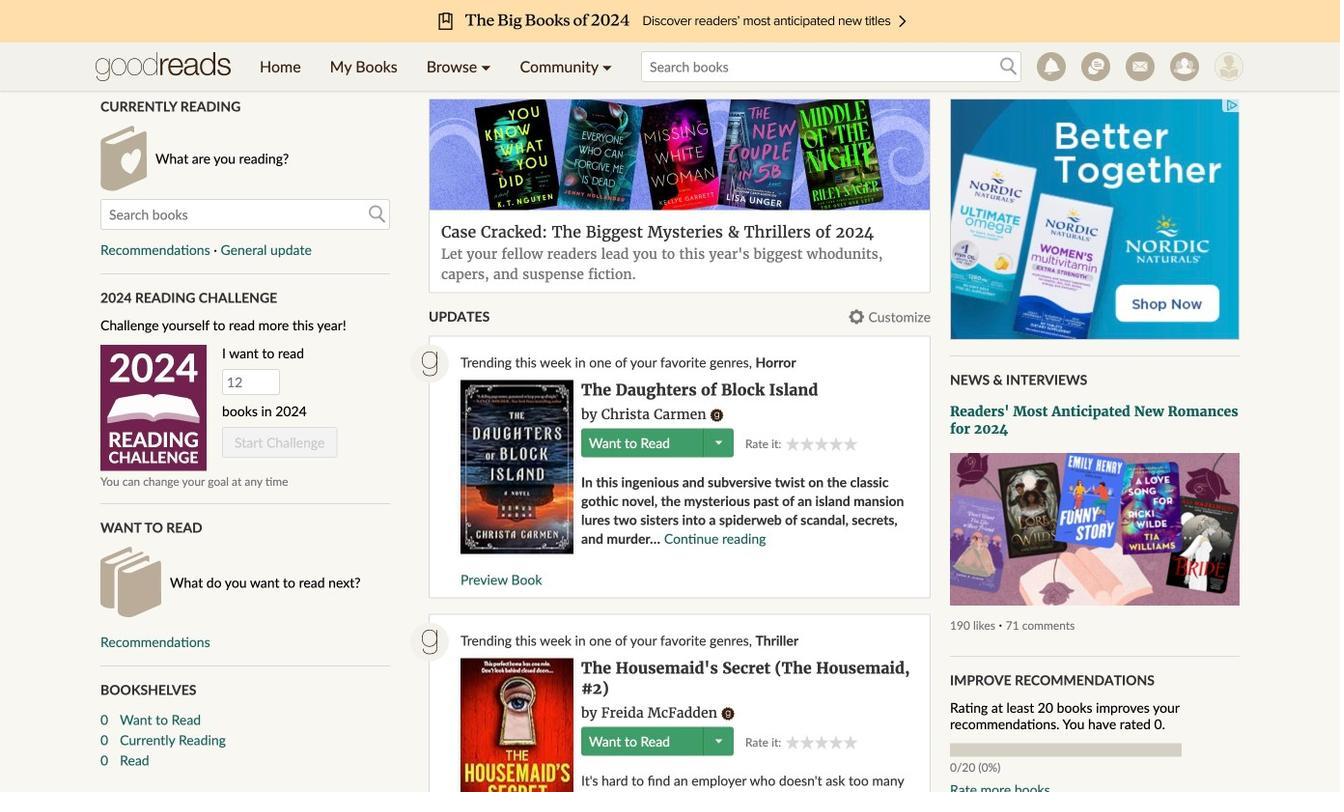 Task type: vqa. For each thing, say whether or not it's contained in the screenshot.
the Cincinnati on the top of the page
no



Task type: describe. For each thing, give the bounding box(es) containing it.
goodreads image for the housemaid's secret (the housemaid, #2) image
[[411, 622, 449, 661]]

Number of books you want to read in 2024 number field
[[222, 369, 280, 395]]

the daughters of block island image
[[461, 380, 574, 554]]

case cracked: the biggest mysteries & thrillers of 2024 image
[[430, 100, 930, 210]]

notifications image
[[1038, 52, 1067, 81]]

goodreads image for the daughters of block island image
[[411, 344, 449, 383]]

goodreads author image for group for the daughters of block island image
[[711, 409, 724, 422]]

Search books text field
[[100, 199, 390, 230]]

advertisement element
[[951, 99, 1240, 340]]

Search for books to add to your shelves search field
[[100, 199, 390, 230]]

goodreads author image for the housemaid's secret (the housemaid, #2) image group
[[722, 707, 735, 721]]



Task type: locate. For each thing, give the bounding box(es) containing it.
Search books text field
[[642, 51, 1022, 82]]

group for the daughters of block island image
[[786, 436, 858, 451]]

the housemaid's secret (the housemaid, #2) image
[[461, 658, 574, 792]]

progress bar
[[951, 743, 1182, 757]]

2 goodreads image from the top
[[411, 622, 449, 661]]

inbox image
[[1126, 52, 1155, 81]]

1 vertical spatial goodreads author image
[[722, 707, 735, 721]]

readers' most anticipated new romances for 2024 image
[[951, 453, 1240, 605]]

friend requests image
[[1171, 52, 1200, 81]]

0 vertical spatial goodreads author image
[[711, 409, 724, 422]]

goodreads author image
[[711, 409, 724, 422], [722, 707, 735, 721]]

menu
[[245, 43, 627, 91]]

0 vertical spatial goodreads image
[[411, 344, 449, 383]]

my group discussions image
[[1082, 52, 1111, 81]]

0 vertical spatial group
[[786, 436, 858, 451]]

1 vertical spatial goodreads image
[[411, 622, 449, 661]]

group for the housemaid's secret (the housemaid, #2) image
[[786, 735, 858, 749]]

group
[[786, 436, 858, 451], [786, 735, 858, 749]]

Search for books to add to your shelves search field
[[642, 51, 1022, 82]]

1 goodreads image from the top
[[411, 344, 449, 383]]

goodreads image
[[411, 344, 449, 383], [411, 622, 449, 661]]

1 vertical spatial group
[[786, 735, 858, 749]]

1 group from the top
[[786, 436, 858, 451]]

gary orlando image
[[1215, 52, 1244, 81]]

2 group from the top
[[786, 735, 858, 749]]



